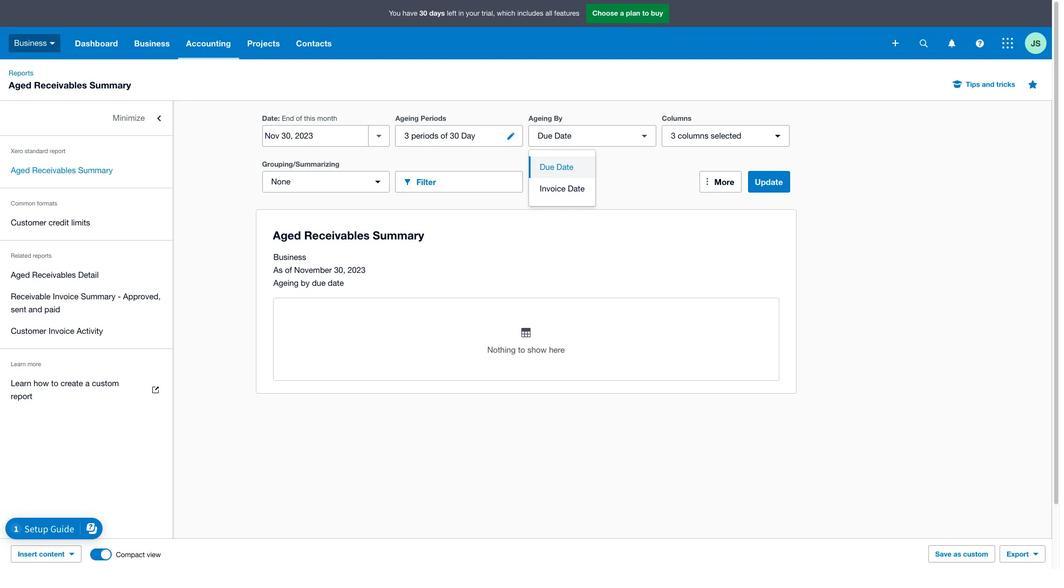 Task type: vqa. For each thing, say whether or not it's contained in the screenshot.
TIPS AND TRICKS
yes



Task type: locate. For each thing, give the bounding box(es) containing it.
0 horizontal spatial custom
[[92, 379, 119, 388]]

as
[[954, 550, 962, 559]]

navigation
[[67, 27, 885, 59]]

here
[[549, 346, 565, 355]]

invoice date button
[[529, 178, 596, 200]]

0 vertical spatial custom
[[92, 379, 119, 388]]

common formats
[[11, 200, 57, 207]]

1 vertical spatial due
[[540, 163, 555, 172]]

and right tips
[[983, 80, 995, 89]]

customer inside customer credit limits link
[[11, 218, 46, 227]]

learn down learn more
[[11, 379, 31, 388]]

2 horizontal spatial business
[[274, 253, 306, 262]]

date down by
[[555, 131, 572, 140]]

due date for due date popup button
[[538, 131, 572, 140]]

2 customer from the top
[[11, 327, 46, 336]]

1 vertical spatial aged
[[11, 166, 30, 175]]

sent
[[11, 305, 26, 314]]

date : end of this month
[[262, 114, 337, 123]]

invoice date
[[540, 184, 585, 193]]

ageing for ageing periods
[[396, 114, 419, 123]]

contacts button
[[288, 27, 340, 59]]

ageing left by
[[529, 114, 552, 123]]

30 left 'day'
[[450, 131, 459, 140]]

30,
[[334, 266, 346, 275]]

0 horizontal spatial and
[[29, 305, 42, 314]]

report
[[50, 148, 66, 154], [11, 392, 32, 401]]

2 vertical spatial aged
[[11, 271, 30, 280]]

choose a plan to buy
[[593, 9, 663, 17]]

1 vertical spatial custom
[[964, 550, 989, 559]]

customer invoice activity link
[[0, 321, 173, 342]]

date for due date popup button
[[555, 131, 572, 140]]

aged inside reports aged receivables summary
[[9, 79, 31, 91]]

2 vertical spatial of
[[285, 266, 292, 275]]

1 vertical spatial customer
[[11, 327, 46, 336]]

report inside learn how to create a custom report
[[11, 392, 32, 401]]

due date button
[[529, 125, 657, 147]]

list box
[[529, 150, 596, 206]]

aged down related
[[11, 271, 30, 280]]

ageing for ageing by
[[529, 114, 552, 123]]

due date inside button
[[540, 163, 574, 172]]

of inside business as of november 30, 2023 ageing by due date
[[285, 266, 292, 275]]

1 horizontal spatial custom
[[964, 550, 989, 559]]

aged down 'reports' link
[[9, 79, 31, 91]]

3 left periods
[[405, 131, 409, 140]]

group
[[529, 150, 596, 206]]

customer down common formats
[[11, 218, 46, 227]]

1 vertical spatial and
[[29, 305, 42, 314]]

due up the invoice date
[[540, 163, 555, 172]]

1 customer from the top
[[11, 218, 46, 227]]

3 periods of 30 day
[[405, 131, 476, 140]]

how
[[34, 379, 49, 388]]

standard
[[25, 148, 48, 154]]

more button
[[700, 171, 742, 193]]

due date
[[538, 131, 572, 140], [540, 163, 574, 172]]

receivable
[[11, 292, 51, 301]]

a
[[620, 9, 624, 17], [85, 379, 90, 388]]

ageing down as
[[274, 279, 299, 288]]

summary left -
[[81, 292, 116, 301]]

none button
[[262, 171, 390, 193]]

end
[[282, 114, 294, 123]]

2023
[[348, 266, 366, 275]]

2 vertical spatial receivables
[[32, 271, 76, 280]]

custom inside button
[[964, 550, 989, 559]]

1 vertical spatial report
[[11, 392, 32, 401]]

1 vertical spatial learn
[[11, 379, 31, 388]]

ageing
[[396, 114, 419, 123], [529, 114, 552, 123], [274, 279, 299, 288]]

by
[[554, 114, 563, 123]]

a right create
[[85, 379, 90, 388]]

1 vertical spatial of
[[441, 131, 448, 140]]

0 horizontal spatial report
[[11, 392, 32, 401]]

invoice inside 'button'
[[540, 184, 566, 193]]

2 vertical spatial invoice
[[49, 327, 74, 336]]

month
[[317, 114, 337, 123]]

0 vertical spatial customer
[[11, 218, 46, 227]]

learn left more
[[11, 361, 26, 368]]

receivables down 'reports' link
[[34, 79, 87, 91]]

due for due date popup button
[[538, 131, 553, 140]]

date inside 'button'
[[568, 184, 585, 193]]

contacts
[[296, 38, 332, 48]]

this
[[304, 114, 315, 123]]

30
[[420, 9, 428, 17], [450, 131, 459, 140]]

1 horizontal spatial 3
[[671, 131, 676, 140]]

date for invoice date 'button'
[[568, 184, 585, 193]]

accounting
[[186, 38, 231, 48]]

-
[[118, 292, 121, 301]]

js button
[[1026, 27, 1053, 59]]

1 vertical spatial due date
[[540, 163, 574, 172]]

learn inside learn how to create a custom report
[[11, 379, 31, 388]]

business as of november 30, 2023 ageing by due date
[[274, 253, 366, 288]]

aged receivables detail
[[11, 271, 99, 280]]

xero standard report
[[11, 148, 66, 154]]

summary inside the receivable invoice summary - approved, sent and paid
[[81, 292, 116, 301]]

navigation containing dashboard
[[67, 27, 885, 59]]

view
[[147, 551, 161, 559]]

custom
[[92, 379, 119, 388], [964, 550, 989, 559]]

left
[[447, 9, 457, 17]]

report up aged receivables summary
[[50, 148, 66, 154]]

aged down xero
[[11, 166, 30, 175]]

0 vertical spatial due date
[[538, 131, 572, 140]]

have
[[403, 9, 418, 17]]

projects button
[[239, 27, 288, 59]]

Report title field
[[270, 224, 775, 248]]

due date up the invoice date
[[540, 163, 574, 172]]

export button
[[1000, 546, 1046, 563]]

paid
[[44, 305, 60, 314]]

2 vertical spatial to
[[51, 379, 58, 388]]

0 vertical spatial summary
[[90, 79, 131, 91]]

related
[[11, 253, 31, 259]]

1 vertical spatial 30
[[450, 131, 459, 140]]

1 horizontal spatial 30
[[450, 131, 459, 140]]

0 vertical spatial a
[[620, 9, 624, 17]]

2 learn from the top
[[11, 379, 31, 388]]

date inside popup button
[[555, 131, 572, 140]]

due inside button
[[540, 163, 555, 172]]

summary down the minimize button
[[78, 166, 113, 175]]

customer credit limits
[[11, 218, 90, 227]]

2 vertical spatial summary
[[81, 292, 116, 301]]

svg image inside the business popup button
[[50, 42, 55, 45]]

of right as
[[285, 266, 292, 275]]

days
[[429, 9, 445, 17]]

1 horizontal spatial a
[[620, 9, 624, 17]]

0 vertical spatial to
[[643, 9, 649, 17]]

report down learn more
[[11, 392, 32, 401]]

custom right as
[[964, 550, 989, 559]]

save as custom button
[[929, 546, 996, 563]]

aged
[[9, 79, 31, 91], [11, 166, 30, 175], [11, 271, 30, 280]]

due date inside popup button
[[538, 131, 572, 140]]

customer inside the customer invoice activity link
[[11, 327, 46, 336]]

of right periods
[[441, 131, 448, 140]]

date left 'end'
[[262, 114, 278, 123]]

svg image
[[1003, 38, 1014, 49], [920, 39, 928, 47], [949, 39, 956, 47], [893, 40, 899, 46], [50, 42, 55, 45]]

1 horizontal spatial business button
[[126, 27, 178, 59]]

1 horizontal spatial of
[[296, 114, 302, 123]]

svg image
[[976, 39, 984, 47]]

due down ageing by
[[538, 131, 553, 140]]

2 horizontal spatial to
[[643, 9, 649, 17]]

due date for due date button
[[540, 163, 574, 172]]

customer
[[11, 218, 46, 227], [11, 327, 46, 336]]

date for due date button
[[557, 163, 574, 172]]

0 horizontal spatial of
[[285, 266, 292, 275]]

date inside button
[[557, 163, 574, 172]]

3 down columns
[[671, 131, 676, 140]]

navigation inside banner
[[67, 27, 885, 59]]

3 for 3 columns selected
[[671, 131, 676, 140]]

1 horizontal spatial business
[[134, 38, 170, 48]]

0 vertical spatial learn
[[11, 361, 26, 368]]

2 horizontal spatial of
[[441, 131, 448, 140]]

Select end date field
[[263, 126, 369, 146]]

date up the invoice date
[[557, 163, 574, 172]]

aged receivables summary
[[11, 166, 113, 175]]

1 3 from the left
[[405, 131, 409, 140]]

1 vertical spatial to
[[518, 346, 525, 355]]

learn for learn how to create a custom report
[[11, 379, 31, 388]]

date down due date button
[[568, 184, 585, 193]]

invoice
[[540, 184, 566, 193], [53, 292, 79, 301], [49, 327, 74, 336]]

detail
[[78, 271, 99, 280]]

approved,
[[123, 292, 161, 301]]

1 vertical spatial receivables
[[32, 166, 76, 175]]

custom right create
[[92, 379, 119, 388]]

due inside popup button
[[538, 131, 553, 140]]

1 vertical spatial summary
[[78, 166, 113, 175]]

0 horizontal spatial ageing
[[274, 279, 299, 288]]

1 vertical spatial a
[[85, 379, 90, 388]]

none
[[271, 177, 291, 186]]

2 3 from the left
[[671, 131, 676, 140]]

invoice down due date button
[[540, 184, 566, 193]]

receivables inside reports aged receivables summary
[[34, 79, 87, 91]]

business button
[[0, 27, 67, 59], [126, 27, 178, 59]]

of inside button
[[441, 131, 448, 140]]

invoice down paid
[[49, 327, 74, 336]]

learn how to create a custom report
[[11, 379, 119, 401]]

1 horizontal spatial and
[[983, 80, 995, 89]]

0 vertical spatial aged
[[9, 79, 31, 91]]

customer invoice activity
[[11, 327, 103, 336]]

reports
[[9, 69, 33, 77]]

0 vertical spatial receivables
[[34, 79, 87, 91]]

list of convenience dates image
[[369, 125, 390, 147]]

invoice for customer invoice activity
[[49, 327, 74, 336]]

and
[[983, 80, 995, 89], [29, 305, 42, 314]]

30 right have
[[420, 9, 428, 17]]

3 inside button
[[405, 131, 409, 140]]

invoice inside the receivable invoice summary - approved, sent and paid
[[53, 292, 79, 301]]

0 horizontal spatial 30
[[420, 9, 428, 17]]

export
[[1007, 550, 1029, 559]]

of left this
[[296, 114, 302, 123]]

a left plan
[[620, 9, 624, 17]]

to left show
[[518, 346, 525, 355]]

1 learn from the top
[[11, 361, 26, 368]]

0 vertical spatial and
[[983, 80, 995, 89]]

credit
[[49, 218, 69, 227]]

0 vertical spatial due
[[538, 131, 553, 140]]

due date down by
[[538, 131, 572, 140]]

0 vertical spatial of
[[296, 114, 302, 123]]

customer for customer invoice activity
[[11, 327, 46, 336]]

banner
[[0, 0, 1053, 59]]

1 horizontal spatial report
[[50, 148, 66, 154]]

by
[[301, 279, 310, 288]]

receivables down the xero standard report
[[32, 166, 76, 175]]

0 vertical spatial invoice
[[540, 184, 566, 193]]

0 horizontal spatial 3
[[405, 131, 409, 140]]

0 horizontal spatial to
[[51, 379, 58, 388]]

periods
[[421, 114, 447, 123]]

aged for aged receivables detail
[[11, 271, 30, 280]]

filter
[[417, 177, 436, 187]]

summary up minimize on the top of page
[[90, 79, 131, 91]]

1 vertical spatial invoice
[[53, 292, 79, 301]]

update button
[[748, 171, 790, 193]]

to
[[643, 9, 649, 17], [518, 346, 525, 355], [51, 379, 58, 388]]

0 horizontal spatial business button
[[0, 27, 67, 59]]

customer down sent
[[11, 327, 46, 336]]

1 horizontal spatial ageing
[[396, 114, 419, 123]]

features
[[555, 9, 580, 17]]

invoice up paid
[[53, 292, 79, 301]]

ageing up periods
[[396, 114, 419, 123]]

business
[[14, 38, 47, 47], [134, 38, 170, 48], [274, 253, 306, 262]]

compact view
[[116, 551, 161, 559]]

receivables
[[34, 79, 87, 91], [32, 166, 76, 175], [32, 271, 76, 280]]

choose
[[593, 9, 618, 17]]

to right how at the bottom left
[[51, 379, 58, 388]]

to inside banner
[[643, 9, 649, 17]]

2 horizontal spatial ageing
[[529, 114, 552, 123]]

to left buy
[[643, 9, 649, 17]]

receivables down reports
[[32, 271, 76, 280]]

grouping/summarizing
[[262, 160, 340, 169]]

and down receivable
[[29, 305, 42, 314]]

0 horizontal spatial a
[[85, 379, 90, 388]]



Task type: describe. For each thing, give the bounding box(es) containing it.
ageing by
[[529, 114, 563, 123]]

aged for aged receivables summary
[[11, 166, 30, 175]]

3 for 3 periods of 30 day
[[405, 131, 409, 140]]

show
[[528, 346, 547, 355]]

compact
[[116, 551, 145, 559]]

banner containing js
[[0, 0, 1053, 59]]

you have 30 days left in your trial, which includes all features
[[389, 9, 580, 17]]

receivables for detail
[[32, 271, 76, 280]]

nothing
[[488, 346, 516, 355]]

:
[[278, 114, 280, 123]]

and inside button
[[983, 80, 995, 89]]

receivables for summary
[[32, 166, 76, 175]]

plan
[[626, 9, 641, 17]]

day
[[461, 131, 476, 140]]

as
[[274, 266, 283, 275]]

common
[[11, 200, 35, 207]]

ageing periods
[[396, 114, 447, 123]]

invoice for receivable invoice summary - approved, sent and paid
[[53, 292, 79, 301]]

list box containing due date
[[529, 150, 596, 206]]

formats
[[37, 200, 57, 207]]

group containing due date
[[529, 150, 596, 206]]

limits
[[71, 218, 90, 227]]

due date button
[[529, 157, 596, 178]]

you
[[389, 9, 401, 17]]

0 vertical spatial report
[[50, 148, 66, 154]]

summary inside reports aged receivables summary
[[90, 79, 131, 91]]

to inside learn how to create a custom report
[[51, 379, 58, 388]]

which
[[497, 9, 516, 17]]

includes
[[518, 9, 544, 17]]

your
[[466, 9, 480, 17]]

in
[[459, 9, 464, 17]]

dashboard link
[[67, 27, 126, 59]]

filter button
[[396, 171, 523, 193]]

minimize button
[[0, 107, 173, 129]]

tips and tricks
[[966, 80, 1016, 89]]

trial,
[[482, 9, 495, 17]]

xero
[[11, 148, 23, 154]]

learn how to create a custom report link
[[0, 373, 173, 408]]

accounting button
[[178, 27, 239, 59]]

more
[[28, 361, 41, 368]]

due
[[312, 279, 326, 288]]

insert
[[18, 550, 37, 559]]

reports aged receivables summary
[[9, 69, 131, 91]]

due for due date button
[[540, 163, 555, 172]]

activity
[[77, 327, 103, 336]]

tips
[[966, 80, 981, 89]]

ageing inside business as of november 30, 2023 ageing by due date
[[274, 279, 299, 288]]

js
[[1032, 38, 1041, 48]]

learn for learn more
[[11, 361, 26, 368]]

save
[[936, 550, 952, 559]]

reports link
[[4, 68, 38, 79]]

0 horizontal spatial business
[[14, 38, 47, 47]]

insert content
[[18, 550, 65, 559]]

summary for receivables
[[78, 166, 113, 175]]

content
[[39, 550, 65, 559]]

a inside banner
[[620, 9, 624, 17]]

related reports
[[11, 253, 52, 259]]

business inside business as of november 30, 2023 ageing by due date
[[274, 253, 306, 262]]

of for 3 periods of 30 day
[[441, 131, 448, 140]]

summary for invoice
[[81, 292, 116, 301]]

a inside learn how to create a custom report
[[85, 379, 90, 388]]

of inside date : end of this month
[[296, 114, 302, 123]]

30 inside button
[[450, 131, 459, 140]]

aged receivables summary link
[[0, 160, 173, 181]]

buy
[[651, 9, 663, 17]]

reports
[[33, 253, 52, 259]]

november
[[294, 266, 332, 275]]

customer credit limits link
[[0, 212, 173, 234]]

columns
[[678, 131, 709, 140]]

customer for customer credit limits
[[11, 218, 46, 227]]

learn more
[[11, 361, 41, 368]]

remove from favorites image
[[1022, 73, 1044, 95]]

tips and tricks button
[[947, 76, 1022, 93]]

periods
[[411, 131, 439, 140]]

nothing to show here
[[488, 346, 565, 355]]

date
[[328, 279, 344, 288]]

receivable invoice summary - approved, sent and paid
[[11, 292, 161, 314]]

1 business button from the left
[[0, 27, 67, 59]]

and inside the receivable invoice summary - approved, sent and paid
[[29, 305, 42, 314]]

2 business button from the left
[[126, 27, 178, 59]]

columns
[[662, 114, 692, 123]]

more
[[715, 177, 735, 187]]

3 periods of 30 day button
[[396, 125, 523, 147]]

receivable invoice summary - approved, sent and paid link
[[0, 286, 173, 321]]

tricks
[[997, 80, 1016, 89]]

of for business as of november 30, 2023 ageing by due date
[[285, 266, 292, 275]]

all
[[546, 9, 553, 17]]

dashboard
[[75, 38, 118, 48]]

0 vertical spatial 30
[[420, 9, 428, 17]]

custom inside learn how to create a custom report
[[92, 379, 119, 388]]

create
[[61, 379, 83, 388]]

1 horizontal spatial to
[[518, 346, 525, 355]]

selected
[[711, 131, 742, 140]]

save as custom
[[936, 550, 989, 559]]

update
[[755, 177, 783, 187]]



